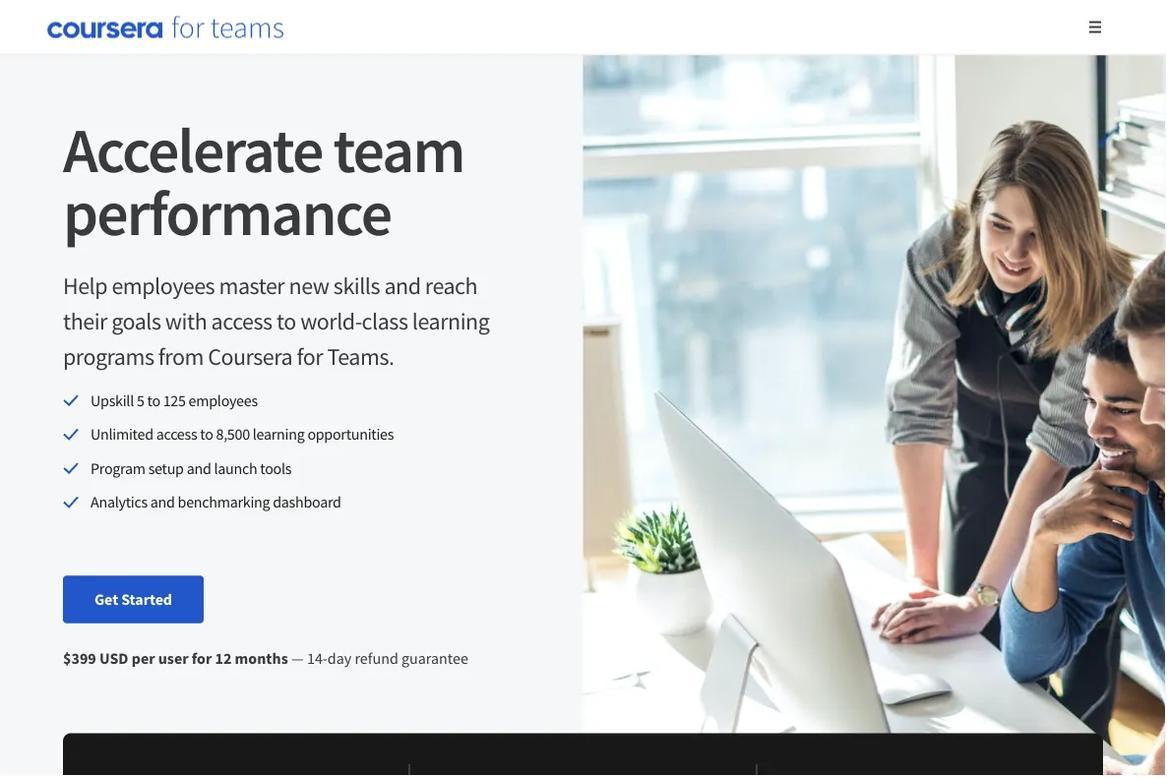 Task type: locate. For each thing, give the bounding box(es) containing it.
upskill
[[91, 391, 134, 410]]

to left 8,500
[[200, 425, 213, 444]]

skills
[[333, 271, 380, 300]]

0 horizontal spatial for
[[192, 649, 212, 669]]

new
[[289, 271, 329, 300]]

started
[[121, 590, 172, 610]]

accelerate team performance
[[63, 110, 464, 252]]

1 horizontal spatial access
[[211, 306, 272, 336]]

master
[[219, 271, 285, 300]]

0 vertical spatial for
[[297, 341, 323, 371]]

access down 125
[[156, 425, 197, 444]]

2 vertical spatial and
[[150, 492, 175, 512]]

access up coursera at the top of page
[[211, 306, 272, 336]]

with
[[165, 306, 207, 336]]

for inside 'help employees master new skills and reach their goals with access to world-class learning programs from coursera for teams.'
[[297, 341, 323, 371]]

unlimited
[[91, 425, 153, 444]]

unlimited access to 8,500 learning opportunities
[[91, 425, 394, 444]]

and
[[384, 271, 421, 300], [187, 458, 211, 478], [150, 492, 175, 512]]

and down setup
[[150, 492, 175, 512]]

get started
[[94, 590, 172, 610]]

learning
[[412, 306, 489, 336], [253, 425, 305, 444]]

their
[[63, 306, 107, 336]]

employees up with
[[112, 271, 215, 300]]

0 horizontal spatial to
[[147, 391, 160, 410]]

0 vertical spatial and
[[384, 271, 421, 300]]

1 horizontal spatial learning
[[412, 306, 489, 336]]

1 vertical spatial to
[[147, 391, 160, 410]]

for left '12'
[[192, 649, 212, 669]]

2 vertical spatial to
[[200, 425, 213, 444]]

1 vertical spatial access
[[156, 425, 197, 444]]

user
[[158, 649, 189, 669]]

usd
[[99, 649, 128, 669]]

0 horizontal spatial and
[[150, 492, 175, 512]]

0 vertical spatial learning
[[412, 306, 489, 336]]

for
[[297, 341, 323, 371], [192, 649, 212, 669]]

and right setup
[[187, 458, 211, 478]]

—
[[291, 649, 304, 669]]

learning inside 'help employees master new skills and reach their goals with access to world-class learning programs from coursera for teams.'
[[412, 306, 489, 336]]

for down world-
[[297, 341, 323, 371]]

employees inside 'help employees master new skills and reach their goals with access to world-class learning programs from coursera for teams.'
[[112, 271, 215, 300]]

to
[[277, 306, 296, 336], [147, 391, 160, 410], [200, 425, 213, 444]]

0 vertical spatial to
[[277, 306, 296, 336]]

from
[[158, 341, 204, 371]]

2 horizontal spatial to
[[277, 306, 296, 336]]

program
[[91, 458, 145, 478]]

access inside 'help employees master new skills and reach their goals with access to world-class learning programs from coursera for teams.'
[[211, 306, 272, 336]]

1 horizontal spatial and
[[187, 458, 211, 478]]

employees up 8,500
[[189, 391, 258, 410]]

1 vertical spatial and
[[187, 458, 211, 478]]

1 vertical spatial learning
[[253, 425, 305, 444]]

to down 'new'
[[277, 306, 296, 336]]

performance
[[63, 173, 391, 252]]

learning up tools
[[253, 425, 305, 444]]

0 horizontal spatial access
[[156, 425, 197, 444]]

access
[[211, 306, 272, 336], [156, 425, 197, 444]]

2 horizontal spatial and
[[384, 271, 421, 300]]

tools
[[260, 458, 291, 478]]

learning down reach
[[412, 306, 489, 336]]

day
[[328, 649, 352, 669]]

0 horizontal spatial learning
[[253, 425, 305, 444]]

employees
[[112, 271, 215, 300], [189, 391, 258, 410]]

and up class at the left top
[[384, 271, 421, 300]]

14-
[[307, 649, 328, 669]]

0 vertical spatial employees
[[112, 271, 215, 300]]

1 horizontal spatial to
[[200, 425, 213, 444]]

0 vertical spatial access
[[211, 306, 272, 336]]

to right '5'
[[147, 391, 160, 410]]

$399
[[63, 649, 96, 669]]

1 horizontal spatial for
[[297, 341, 323, 371]]



Task type: describe. For each thing, give the bounding box(es) containing it.
refund
[[355, 649, 398, 669]]

accelerate
[[63, 110, 322, 189]]

$399 usd per user for 12 months — 14-day refund guarantee
[[63, 649, 468, 669]]

benchmarking
[[178, 492, 270, 512]]

12
[[215, 649, 232, 669]]

per
[[132, 649, 155, 669]]

8,500
[[216, 425, 250, 444]]

help employees master new skills and reach their goals with access to world-class learning programs from coursera for teams.
[[63, 271, 489, 371]]

coursera for teams image
[[47, 16, 283, 38]]

reach
[[425, 271, 477, 300]]

world-
[[300, 306, 362, 336]]

class
[[362, 306, 408, 336]]

team
[[333, 110, 464, 189]]

upskill 5 to 125 employees
[[91, 391, 258, 410]]

to for unlimited access to 8,500 learning opportunities
[[200, 425, 213, 444]]

teams.
[[327, 341, 394, 371]]

setup
[[148, 458, 184, 478]]

coursera
[[208, 341, 292, 371]]

1 vertical spatial employees
[[189, 391, 258, 410]]

5
[[137, 391, 144, 410]]

get started link
[[63, 576, 204, 624]]

analytics
[[91, 492, 148, 512]]

1 vertical spatial for
[[192, 649, 212, 669]]

and inside 'help employees master new skills and reach their goals with access to world-class learning programs from coursera for teams.'
[[384, 271, 421, 300]]

125
[[163, 391, 186, 410]]

opportunities
[[307, 425, 394, 444]]

guarantee
[[401, 649, 468, 669]]

program setup and launch tools
[[91, 458, 291, 478]]

help
[[63, 271, 107, 300]]

analytics and benchmarking dashboard
[[91, 492, 341, 512]]

goals
[[111, 306, 161, 336]]

months
[[235, 649, 288, 669]]

dashboard
[[273, 492, 341, 512]]

get
[[94, 590, 118, 610]]

to inside 'help employees master new skills and reach their goals with access to world-class learning programs from coursera for teams.'
[[277, 306, 296, 336]]

programs
[[63, 341, 154, 371]]

to for upskill 5 to 125 employees
[[147, 391, 160, 410]]

launch
[[214, 458, 257, 478]]



Task type: vqa. For each thing, say whether or not it's contained in the screenshot.
the Help employees master new skills and reach their goals with access to world-class learning programs from Coursera for Teams.
yes



